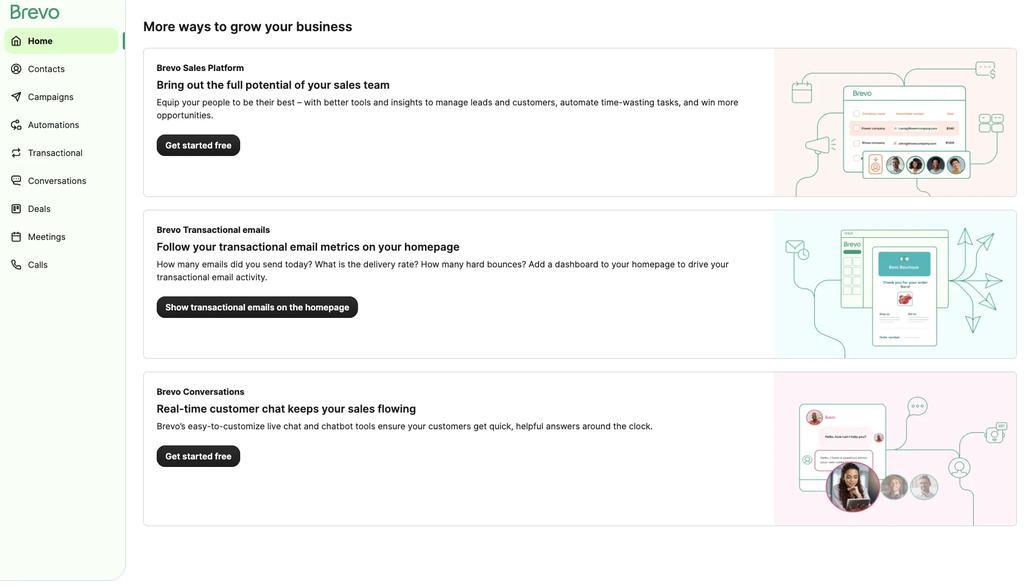 Task type: describe. For each thing, give the bounding box(es) containing it.
get started free for customer
[[165, 451, 232, 462]]

your up chatbot
[[322, 403, 345, 416]]

emails for the
[[247, 302, 275, 313]]

drive
[[688, 259, 708, 270]]

around
[[582, 421, 611, 432]]

keeps
[[288, 403, 319, 416]]

contacts link
[[4, 56, 118, 82]]

meetings link
[[4, 224, 118, 250]]

time
[[184, 403, 207, 416]]

best
[[277, 97, 295, 107]]

be
[[243, 97, 253, 107]]

your up delivery
[[378, 240, 402, 254]]

follow
[[157, 240, 190, 254]]

calls link
[[4, 252, 118, 278]]

started for out
[[182, 140, 213, 151]]

flowing
[[378, 403, 416, 416]]

the inside the show transactional emails on the homepage button
[[289, 302, 303, 313]]

deals link
[[4, 196, 118, 222]]

better
[[324, 97, 349, 107]]

today?
[[285, 259, 312, 270]]

get for time
[[165, 451, 180, 462]]

free for customer
[[215, 451, 232, 462]]

people
[[202, 97, 230, 107]]

insights
[[391, 97, 423, 107]]

brevo for real-time customer chat keeps your sales flowing
[[157, 387, 181, 397]]

0 vertical spatial homepage
[[404, 240, 460, 254]]

automations
[[28, 120, 79, 130]]

what
[[315, 259, 336, 270]]

add
[[529, 259, 545, 270]]

get
[[473, 421, 487, 432]]

hard
[[466, 259, 485, 270]]

send
[[263, 259, 283, 270]]

tools inside brevo sales platform bring out the full potential of your sales team equip your people to be their best – with better tools and insights to manage leads and customers, automate time-wasting tasks, and win more opportunities.
[[351, 97, 371, 107]]

and down team in the top left of the page
[[373, 97, 389, 107]]

of
[[294, 78, 305, 92]]

grow
[[230, 18, 262, 34]]

get for bring
[[165, 140, 180, 151]]

wasting
[[623, 97, 655, 107]]

your right 'dashboard'
[[612, 259, 629, 270]]

2 how from the left
[[421, 259, 439, 270]]

automations link
[[4, 112, 118, 138]]

0 horizontal spatial conversations
[[28, 176, 86, 186]]

1 vertical spatial chat
[[283, 421, 301, 432]]

1 many from the left
[[178, 259, 200, 270]]

manage
[[436, 97, 468, 107]]

0 vertical spatial transactional
[[219, 240, 287, 254]]

potential
[[246, 78, 292, 92]]

conversations link
[[4, 168, 118, 194]]

delivery
[[363, 259, 396, 270]]

with
[[304, 97, 321, 107]]

and inside brevo conversations real-time customer chat keeps your sales flowing brevo's easy-to-customize live chat and chatbot tools ensure your customers get quick, helpful answers around the clock.
[[304, 421, 319, 432]]

full
[[227, 78, 243, 92]]

your up with
[[308, 78, 331, 92]]

started for customer
[[182, 451, 213, 462]]

show
[[165, 302, 189, 313]]

to right insights
[[425, 97, 433, 107]]

leads
[[471, 97, 492, 107]]

their
[[256, 97, 274, 107]]

meetings
[[28, 232, 66, 242]]

homepage inside button
[[305, 302, 349, 313]]

out
[[187, 78, 204, 92]]

activity.
[[236, 272, 267, 282]]

on inside the 'brevo transactional emails follow your transactional email metrics on your homepage how many emails did you send today? what is the delivery rate? how many hard bounces? add a dashboard to your homepage to drive your transactional email activity.'
[[362, 240, 376, 254]]

deals
[[28, 204, 51, 214]]

brevo sales platform bring out the full potential of your sales team equip your people to be their best – with better tools and insights to manage leads and customers, automate time-wasting tasks, and win more opportunities.
[[157, 62, 738, 120]]

answers
[[546, 421, 580, 432]]

more
[[143, 18, 175, 34]]

equip
[[157, 97, 179, 107]]

0 vertical spatial email
[[290, 240, 318, 254]]

show transactional emails on the homepage button
[[157, 297, 358, 318]]

your right ensure
[[408, 421, 426, 432]]

win
[[701, 97, 715, 107]]

campaigns
[[28, 92, 74, 102]]

tasks,
[[657, 97, 681, 107]]

the inside brevo conversations real-time customer chat keeps your sales flowing brevo's easy-to-customize live chat and chatbot tools ensure your customers get quick, helpful answers around the clock.
[[613, 421, 627, 432]]

customer
[[210, 403, 259, 416]]

2 horizontal spatial homepage
[[632, 259, 675, 270]]

opportunities.
[[157, 110, 213, 120]]

2 many from the left
[[442, 259, 464, 270]]

more ways to grow your business
[[143, 18, 352, 34]]

did
[[230, 259, 243, 270]]

a
[[548, 259, 552, 270]]

bounces?
[[487, 259, 526, 270]]



Task type: vqa. For each thing, say whether or not it's contained in the screenshot.
Get to the top
yes



Task type: locate. For each thing, give the bounding box(es) containing it.
get started free button down opportunities.
[[157, 135, 240, 156]]

transactional link
[[4, 140, 118, 166]]

live
[[267, 421, 281, 432]]

conversations up "time" on the left
[[183, 387, 244, 397]]

transactional up follow
[[183, 225, 241, 235]]

0 horizontal spatial on
[[277, 302, 287, 313]]

on
[[362, 240, 376, 254], [277, 302, 287, 313]]

chat
[[262, 403, 285, 416], [283, 421, 301, 432]]

2 vertical spatial transactional
[[191, 302, 245, 313]]

emails down "activity."
[[247, 302, 275, 313]]

1 how from the left
[[157, 259, 175, 270]]

brevo transactional emails follow your transactional email metrics on your homepage how many emails did you send today? what is the delivery rate? how many hard bounces? add a dashboard to your homepage to drive your transactional email activity.
[[157, 225, 729, 282]]

business
[[296, 18, 352, 34]]

on down 'send'
[[277, 302, 287, 313]]

chat right live
[[283, 421, 301, 432]]

3 brevo from the top
[[157, 387, 181, 397]]

get started free button
[[157, 135, 240, 156], [157, 446, 240, 467]]

customize
[[223, 421, 265, 432]]

your right grow
[[265, 18, 293, 34]]

homepage
[[404, 240, 460, 254], [632, 259, 675, 270], [305, 302, 349, 313]]

and left win
[[684, 97, 699, 107]]

the up people
[[207, 78, 224, 92]]

ensure
[[378, 421, 405, 432]]

brevo inside the 'brevo transactional emails follow your transactional email metrics on your homepage how many emails did you send today? what is the delivery rate? how many hard bounces? add a dashboard to your homepage to drive your transactional email activity.'
[[157, 225, 181, 235]]

email down the did
[[212, 272, 233, 282]]

1 vertical spatial transactional
[[157, 272, 209, 282]]

bring
[[157, 78, 184, 92]]

0 vertical spatial free
[[215, 140, 232, 151]]

get started free
[[165, 140, 232, 151], [165, 451, 232, 462]]

get started free button for customer
[[157, 446, 240, 467]]

helpful
[[516, 421, 544, 432]]

home
[[28, 36, 53, 46]]

2 free from the top
[[215, 451, 232, 462]]

homepage up "rate?"
[[404, 240, 460, 254]]

1 horizontal spatial email
[[290, 240, 318, 254]]

1 vertical spatial tools
[[355, 421, 375, 432]]

the down today?
[[289, 302, 303, 313]]

transactional
[[219, 240, 287, 254], [157, 272, 209, 282], [191, 302, 245, 313]]

get down opportunities.
[[165, 140, 180, 151]]

0 vertical spatial on
[[362, 240, 376, 254]]

sales
[[183, 62, 206, 73]]

1 vertical spatial transactional
[[183, 225, 241, 235]]

1 get from the top
[[165, 140, 180, 151]]

email up today?
[[290, 240, 318, 254]]

1 vertical spatial get started free button
[[157, 446, 240, 467]]

1 vertical spatial conversations
[[183, 387, 244, 397]]

calls
[[28, 260, 48, 270]]

1 free from the top
[[215, 140, 232, 151]]

and right leads
[[495, 97, 510, 107]]

1 started from the top
[[182, 140, 213, 151]]

sales up chatbot
[[348, 403, 375, 416]]

on up delivery
[[362, 240, 376, 254]]

clock.
[[629, 421, 653, 432]]

tools inside brevo conversations real-time customer chat keeps your sales flowing brevo's easy-to-customize live chat and chatbot tools ensure your customers get quick, helpful answers around the clock.
[[355, 421, 375, 432]]

0 vertical spatial sales
[[334, 78, 361, 92]]

2 vertical spatial emails
[[247, 302, 275, 313]]

sales inside brevo conversations real-time customer chat keeps your sales flowing brevo's easy-to-customize live chat and chatbot tools ensure your customers get quick, helpful answers around the clock.
[[348, 403, 375, 416]]

sales up better
[[334, 78, 361, 92]]

1 vertical spatial free
[[215, 451, 232, 462]]

2 vertical spatial brevo
[[157, 387, 181, 397]]

started
[[182, 140, 213, 151], [182, 451, 213, 462]]

1 horizontal spatial many
[[442, 259, 464, 270]]

and
[[373, 97, 389, 107], [495, 97, 510, 107], [684, 97, 699, 107], [304, 421, 319, 432]]

conversations down transactional link
[[28, 176, 86, 186]]

emails inside the show transactional emails on the homepage button
[[247, 302, 275, 313]]

get started free button down easy-
[[157, 446, 240, 467]]

brevo for follow your transactional email metrics on your homepage
[[157, 225, 181, 235]]

emails up 'you'
[[243, 225, 270, 235]]

1 get started free from the top
[[165, 140, 232, 151]]

to
[[214, 18, 227, 34], [232, 97, 241, 107], [425, 97, 433, 107], [601, 259, 609, 270], [677, 259, 686, 270]]

many left hard
[[442, 259, 464, 270]]

0 vertical spatial emails
[[243, 225, 270, 235]]

the inside the 'brevo transactional emails follow your transactional email metrics on your homepage how many emails did you send today? what is the delivery rate? how many hard bounces? add a dashboard to your homepage to drive your transactional email activity.'
[[348, 259, 361, 270]]

conversations inside brevo conversations real-time customer chat keeps your sales flowing brevo's easy-to-customize live chat and chatbot tools ensure your customers get quick, helpful answers around the clock.
[[183, 387, 244, 397]]

contacts
[[28, 64, 65, 74]]

tools left ensure
[[355, 421, 375, 432]]

emails for your
[[243, 225, 270, 235]]

rate?
[[398, 259, 419, 270]]

1 vertical spatial brevo
[[157, 225, 181, 235]]

sales
[[334, 78, 361, 92], [348, 403, 375, 416]]

sales inside brevo sales platform bring out the full potential of your sales team equip your people to be their best – with better tools and insights to manage leads and customers, automate time-wasting tasks, and win more opportunities.
[[334, 78, 361, 92]]

get started free down opportunities.
[[165, 140, 232, 151]]

and down 'keeps' on the left bottom
[[304, 421, 319, 432]]

show transactional emails on the homepage
[[165, 302, 349, 313]]

0 horizontal spatial transactional
[[28, 148, 83, 158]]

automate
[[560, 97, 599, 107]]

to left be
[[232, 97, 241, 107]]

transactional up show
[[157, 272, 209, 282]]

brevo up real-
[[157, 387, 181, 397]]

many down follow
[[178, 259, 200, 270]]

2 get started free button from the top
[[157, 446, 240, 467]]

to left grow
[[214, 18, 227, 34]]

1 vertical spatial emails
[[202, 259, 228, 270]]

how right "rate?"
[[421, 259, 439, 270]]

transactional down automations in the top of the page
[[28, 148, 83, 158]]

brevo
[[157, 62, 181, 73], [157, 225, 181, 235], [157, 387, 181, 397]]

to right 'dashboard'
[[601, 259, 609, 270]]

your up opportunities.
[[182, 97, 200, 107]]

how
[[157, 259, 175, 270], [421, 259, 439, 270]]

home link
[[4, 28, 118, 54]]

free down to-
[[215, 451, 232, 462]]

real-
[[157, 403, 184, 416]]

free
[[215, 140, 232, 151], [215, 451, 232, 462]]

transactional up 'you'
[[219, 240, 287, 254]]

1 vertical spatial get started free
[[165, 451, 232, 462]]

1 vertical spatial on
[[277, 302, 287, 313]]

brevo up follow
[[157, 225, 181, 235]]

2 vertical spatial homepage
[[305, 302, 349, 313]]

0 vertical spatial started
[[182, 140, 213, 151]]

quick,
[[489, 421, 514, 432]]

brevo inside brevo sales platform bring out the full potential of your sales team equip your people to be their best – with better tools and insights to manage leads and customers, automate time-wasting tasks, and win more opportunities.
[[157, 62, 181, 73]]

brevo's
[[157, 421, 185, 432]]

chat up live
[[262, 403, 285, 416]]

1 get started free button from the top
[[157, 135, 240, 156]]

1 horizontal spatial homepage
[[404, 240, 460, 254]]

started down opportunities.
[[182, 140, 213, 151]]

homepage left drive
[[632, 259, 675, 270]]

1 vertical spatial get
[[165, 451, 180, 462]]

dashboard
[[555, 259, 598, 270]]

chatbot
[[321, 421, 353, 432]]

0 vertical spatial tools
[[351, 97, 371, 107]]

time-
[[601, 97, 623, 107]]

campaigns link
[[4, 84, 118, 110]]

started down easy-
[[182, 451, 213, 462]]

customers
[[428, 421, 471, 432]]

get started free down easy-
[[165, 451, 232, 462]]

1 brevo from the top
[[157, 62, 181, 73]]

0 vertical spatial get
[[165, 140, 180, 151]]

homepage down what
[[305, 302, 349, 313]]

transactional inside the 'brevo transactional emails follow your transactional email metrics on your homepage how many emails did you send today? what is the delivery rate? how many hard bounces? add a dashboard to your homepage to drive your transactional email activity.'
[[183, 225, 241, 235]]

how down follow
[[157, 259, 175, 270]]

metrics
[[320, 240, 360, 254]]

get down brevo's at the left
[[165, 451, 180, 462]]

0 horizontal spatial email
[[212, 272, 233, 282]]

0 vertical spatial get started free
[[165, 140, 232, 151]]

tools
[[351, 97, 371, 107], [355, 421, 375, 432]]

the left clock.
[[613, 421, 627, 432]]

2 brevo from the top
[[157, 225, 181, 235]]

0 vertical spatial conversations
[[28, 176, 86, 186]]

tools down team in the top left of the page
[[351, 97, 371, 107]]

1 horizontal spatial on
[[362, 240, 376, 254]]

to left drive
[[677, 259, 686, 270]]

email
[[290, 240, 318, 254], [212, 272, 233, 282]]

brevo for bring out the full potential of your sales team
[[157, 62, 181, 73]]

ways
[[179, 18, 211, 34]]

transactional
[[28, 148, 83, 158], [183, 225, 241, 235]]

1 vertical spatial started
[[182, 451, 213, 462]]

the
[[207, 78, 224, 92], [348, 259, 361, 270], [289, 302, 303, 313], [613, 421, 627, 432]]

0 vertical spatial transactional
[[28, 148, 83, 158]]

your
[[265, 18, 293, 34], [308, 78, 331, 92], [182, 97, 200, 107], [193, 240, 216, 254], [378, 240, 402, 254], [612, 259, 629, 270], [711, 259, 729, 270], [322, 403, 345, 416], [408, 421, 426, 432]]

more
[[718, 97, 738, 107]]

free for out
[[215, 140, 232, 151]]

0 horizontal spatial homepage
[[305, 302, 349, 313]]

2 get started free from the top
[[165, 451, 232, 462]]

emails left the did
[[202, 259, 228, 270]]

–
[[297, 97, 302, 107]]

brevo up bring
[[157, 62, 181, 73]]

customers,
[[512, 97, 558, 107]]

the right is
[[348, 259, 361, 270]]

2 get from the top
[[165, 451, 180, 462]]

transactional inside button
[[191, 302, 245, 313]]

2 started from the top
[[182, 451, 213, 462]]

1 horizontal spatial how
[[421, 259, 439, 270]]

0 horizontal spatial many
[[178, 259, 200, 270]]

1 horizontal spatial transactional
[[183, 225, 241, 235]]

on inside button
[[277, 302, 287, 313]]

transactional right show
[[191, 302, 245, 313]]

many
[[178, 259, 200, 270], [442, 259, 464, 270]]

your right drive
[[711, 259, 729, 270]]

easy-
[[188, 421, 211, 432]]

0 horizontal spatial how
[[157, 259, 175, 270]]

1 vertical spatial sales
[[348, 403, 375, 416]]

1 vertical spatial homepage
[[632, 259, 675, 270]]

get
[[165, 140, 180, 151], [165, 451, 180, 462]]

1 vertical spatial email
[[212, 272, 233, 282]]

is
[[339, 259, 345, 270]]

to-
[[211, 421, 223, 432]]

brevo inside brevo conversations real-time customer chat keeps your sales flowing brevo's easy-to-customize live chat and chatbot tools ensure your customers get quick, helpful answers around the clock.
[[157, 387, 181, 397]]

brevo conversations real-time customer chat keeps your sales flowing brevo's easy-to-customize live chat and chatbot tools ensure your customers get quick, helpful answers around the clock.
[[157, 387, 653, 432]]

you
[[246, 259, 260, 270]]

0 vertical spatial chat
[[262, 403, 285, 416]]

team
[[364, 78, 390, 92]]

platform
[[208, 62, 244, 73]]

0 vertical spatial get started free button
[[157, 135, 240, 156]]

your right follow
[[193, 240, 216, 254]]

conversations
[[28, 176, 86, 186], [183, 387, 244, 397]]

get started free for out
[[165, 140, 232, 151]]

0 vertical spatial brevo
[[157, 62, 181, 73]]

get started free button for out
[[157, 135, 240, 156]]

the inside brevo sales platform bring out the full potential of your sales team equip your people to be their best – with better tools and insights to manage leads and customers, automate time-wasting tasks, and win more opportunities.
[[207, 78, 224, 92]]

1 horizontal spatial conversations
[[183, 387, 244, 397]]

emails
[[243, 225, 270, 235], [202, 259, 228, 270], [247, 302, 275, 313]]

free down people
[[215, 140, 232, 151]]



